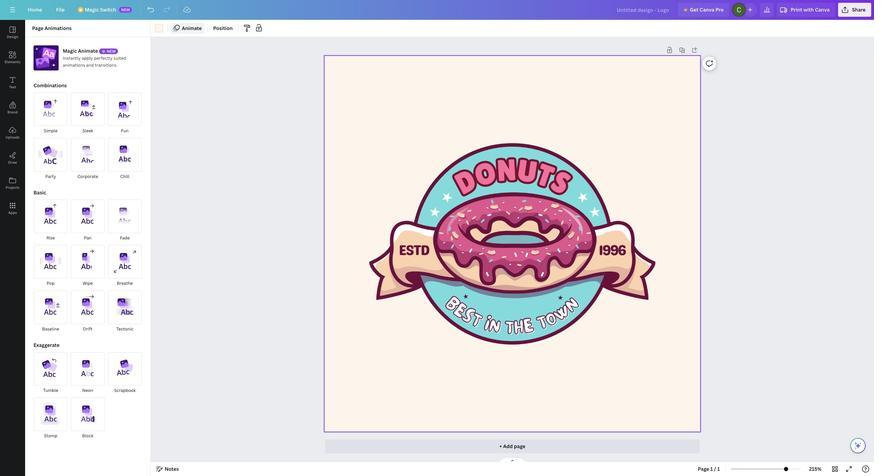 Task type: vqa. For each thing, say whether or not it's contained in the screenshot.
ALL
no



Task type: locate. For each thing, give the bounding box(es) containing it.
1 left /
[[711, 466, 713, 472]]

simple
[[44, 128, 58, 134]]

animate button
[[171, 23, 205, 34]]

u
[[516, 153, 539, 190]]

1
[[711, 466, 713, 472], [718, 466, 720, 472]]

1 horizontal spatial page
[[698, 466, 710, 472]]

#fff4ea image
[[155, 24, 163, 32]]

1 vertical spatial magic
[[63, 47, 77, 54]]

chill
[[120, 173, 129, 179]]

fade button
[[108, 199, 142, 242]]

0 vertical spatial animate
[[182, 25, 202, 31]]

stomp button
[[34, 397, 68, 440]]

draw button
[[0, 146, 25, 171]]

page down home link
[[32, 25, 43, 31]]

t h
[[505, 313, 526, 344]]

o
[[471, 154, 500, 193], [541, 304, 563, 335]]

design button
[[0, 20, 25, 45]]

print with canva
[[791, 6, 830, 13]]

+ add page button
[[325, 440, 700, 454]]

0 horizontal spatial o
[[471, 154, 500, 193]]

party
[[45, 173, 56, 179]]

neon image
[[71, 352, 105, 386]]

baseline image
[[34, 291, 67, 324]]

apply
[[82, 55, 93, 61]]

simple image
[[34, 93, 67, 126]]

d
[[449, 162, 482, 201]]

0 vertical spatial page
[[32, 25, 43, 31]]

1 vertical spatial animate
[[78, 47, 98, 54]]

with
[[804, 6, 814, 13]]

position button
[[211, 23, 236, 34]]

tumble image
[[34, 352, 67, 386]]

pop
[[47, 280, 55, 286]]

page left /
[[698, 466, 710, 472]]

page for page 1 / 1
[[698, 466, 710, 472]]

animate
[[182, 25, 202, 31], [78, 47, 98, 54]]

n u
[[496, 152, 539, 190]]

magic up instantly
[[63, 47, 77, 54]]

scrapbook
[[114, 388, 136, 394]]

canva right with
[[815, 6, 830, 13]]

1 vertical spatial page
[[698, 466, 710, 472]]

0 horizontal spatial 1
[[711, 466, 713, 472]]

+ add page
[[500, 443, 526, 450]]

pro
[[716, 6, 724, 13]]

0 horizontal spatial animate
[[78, 47, 98, 54]]

n
[[496, 152, 517, 188], [559, 291, 587, 320], [487, 311, 503, 343], [488, 312, 504, 344]]

stomp
[[44, 433, 57, 439]]

0 vertical spatial o
[[471, 154, 500, 193]]

e
[[447, 297, 473, 327], [522, 312, 537, 343], [523, 313, 538, 344]]

text button
[[0, 70, 25, 95]]

sleek button
[[71, 92, 105, 135]]

show pages image
[[496, 457, 529, 463]]

pan image
[[71, 200, 105, 233]]

page
[[32, 25, 43, 31], [698, 466, 710, 472]]

rise button
[[34, 199, 68, 242]]

text
[[9, 84, 16, 89]]

canva left pro
[[700, 6, 715, 13]]

1 horizontal spatial canva
[[815, 6, 830, 13]]

0 horizontal spatial s
[[457, 302, 480, 332]]

magic inside main menu bar
[[85, 6, 99, 13]]

new up perfectly
[[107, 49, 116, 54]]

drift image
[[71, 291, 105, 324]]

fade
[[120, 235, 130, 241]]

exaggerate
[[34, 342, 60, 348]]

page 1 / 1
[[698, 466, 720, 472]]

uploads button
[[0, 120, 25, 146]]

drift
[[83, 326, 93, 332]]

1 horizontal spatial o
[[541, 304, 563, 335]]

animate up apply
[[78, 47, 98, 54]]

0 horizontal spatial canva
[[700, 6, 715, 13]]

tumble button
[[34, 352, 68, 395]]

transitions.
[[95, 62, 118, 68]]

s
[[546, 164, 576, 201], [457, 302, 480, 332]]

instantly
[[63, 55, 81, 61]]

0 horizontal spatial magic
[[63, 47, 77, 54]]

chill button
[[108, 138, 142, 180]]

0 vertical spatial new
[[121, 7, 130, 12]]

0 horizontal spatial new
[[107, 49, 116, 54]]

corporate button
[[71, 138, 105, 180]]

home
[[28, 6, 42, 13]]

tectonic
[[116, 326, 134, 332]]

projects button
[[0, 171, 25, 196]]

basic
[[34, 189, 46, 196]]

perfectly
[[94, 55, 113, 61]]

party image
[[34, 138, 67, 172]]

combinations
[[34, 82, 67, 89]]

get canva pro
[[690, 6, 724, 13]]

fade image
[[108, 200, 142, 233]]

new right switch
[[121, 7, 130, 12]]

canva
[[700, 6, 715, 13], [815, 6, 830, 13]]

page for page animations
[[32, 25, 43, 31]]

1 horizontal spatial animate
[[182, 25, 202, 31]]

1 canva from the left
[[700, 6, 715, 13]]

baseline
[[42, 326, 59, 332]]

1 right /
[[718, 466, 720, 472]]

animations
[[45, 25, 72, 31]]

magic left switch
[[85, 6, 99, 13]]

pop image
[[34, 245, 67, 279]]

h
[[514, 313, 526, 344]]

1 horizontal spatial 1
[[718, 466, 720, 472]]

rise
[[46, 235, 55, 241]]

home link
[[22, 3, 48, 17]]

/
[[715, 466, 717, 472]]

1 horizontal spatial new
[[121, 7, 130, 12]]

1 horizontal spatial magic
[[85, 6, 99, 13]]

0 vertical spatial magic
[[85, 6, 99, 13]]

1 vertical spatial new
[[107, 49, 116, 54]]

2 canva from the left
[[815, 6, 830, 13]]

1 vertical spatial s
[[457, 302, 480, 332]]

pan
[[84, 235, 92, 241]]

stomp image
[[34, 398, 67, 431]]

magic
[[85, 6, 99, 13], [63, 47, 77, 54]]

0 horizontal spatial page
[[32, 25, 43, 31]]

uploads
[[6, 135, 20, 140]]

animate left position
[[182, 25, 202, 31]]

0 vertical spatial s
[[546, 164, 576, 201]]



Task type: describe. For each thing, give the bounding box(es) containing it.
1 horizontal spatial s
[[546, 164, 576, 201]]

share button
[[839, 3, 872, 17]]

instantly apply perfectly suited animations and transitions.
[[63, 55, 126, 68]]

+
[[500, 443, 502, 450]]

sleek
[[82, 128, 93, 134]]

estd
[[399, 242, 429, 259]]

magic animate
[[63, 47, 98, 54]]

Design title text field
[[612, 3, 676, 17]]

position
[[213, 25, 233, 31]]

notes
[[165, 466, 179, 472]]

corporate image
[[71, 138, 105, 172]]

main menu bar
[[0, 0, 875, 20]]

breathe button
[[108, 245, 142, 287]]

pop button
[[34, 245, 68, 287]]

215% button
[[804, 464, 827, 475]]

party button
[[34, 138, 68, 180]]

notes button
[[154, 464, 182, 475]]

suited
[[114, 55, 126, 61]]

fun image
[[108, 93, 142, 126]]

file
[[56, 6, 65, 13]]

brand
[[7, 110, 18, 115]]

file button
[[51, 3, 70, 17]]

apps button
[[0, 196, 25, 221]]

new inside main menu bar
[[121, 7, 130, 12]]

drift button
[[71, 290, 105, 333]]

breathe image
[[108, 245, 142, 279]]

neon button
[[71, 352, 105, 395]]

t inside t h
[[505, 314, 515, 344]]

n inside n u
[[496, 152, 517, 188]]

get canva pro button
[[679, 3, 730, 17]]

design
[[7, 34, 18, 39]]

print with canva button
[[777, 3, 836, 17]]

neon
[[82, 388, 93, 393]]

tectonic image
[[108, 291, 142, 324]]

1996
[[599, 242, 626, 259]]

corporate
[[77, 173, 98, 179]]

fun button
[[108, 92, 142, 135]]

elements
[[5, 59, 21, 64]]

apps
[[8, 210, 17, 215]]

canva assistant image
[[854, 442, 863, 450]]

animations
[[63, 62, 85, 68]]

magic for magic switch
[[85, 6, 99, 13]]

add
[[503, 443, 513, 450]]

215%
[[810, 466, 822, 472]]

simple button
[[34, 92, 68, 135]]

block image
[[71, 398, 105, 431]]

sleek image
[[71, 93, 105, 126]]

i
[[481, 310, 494, 340]]

brand button
[[0, 95, 25, 120]]

elements button
[[0, 45, 25, 70]]

draw
[[8, 160, 17, 165]]

1 vertical spatial o
[[541, 304, 563, 335]]

rise image
[[34, 200, 67, 233]]

w
[[548, 297, 578, 330]]

share
[[853, 6, 866, 13]]

wipe image
[[71, 245, 105, 279]]

wipe
[[83, 280, 93, 286]]

canva inside get canva pro button
[[700, 6, 715, 13]]

block
[[82, 433, 93, 439]]

fun
[[121, 128, 129, 134]]

2 1 from the left
[[718, 466, 720, 472]]

scrapbook button
[[108, 352, 142, 395]]

pan button
[[71, 199, 105, 242]]

chill image
[[108, 138, 142, 172]]

magic switch
[[85, 6, 116, 13]]

1 1 from the left
[[711, 466, 713, 472]]

get
[[690, 6, 699, 13]]

switch
[[100, 6, 116, 13]]

page animations
[[32, 25, 72, 31]]

projects
[[6, 185, 20, 190]]

print
[[791, 6, 803, 13]]

scrapbook image
[[108, 352, 142, 386]]

magic for magic animate
[[63, 47, 77, 54]]

tumble
[[43, 388, 58, 393]]

animate inside dropdown button
[[182, 25, 202, 31]]

breathe
[[117, 280, 133, 286]]

side panel tab list
[[0, 20, 25, 221]]

canva inside print with canva dropdown button
[[815, 6, 830, 13]]

b
[[438, 291, 466, 320]]

and
[[86, 62, 94, 68]]

tectonic button
[[108, 290, 142, 333]]

block button
[[71, 397, 105, 440]]

baseline button
[[34, 290, 68, 333]]



